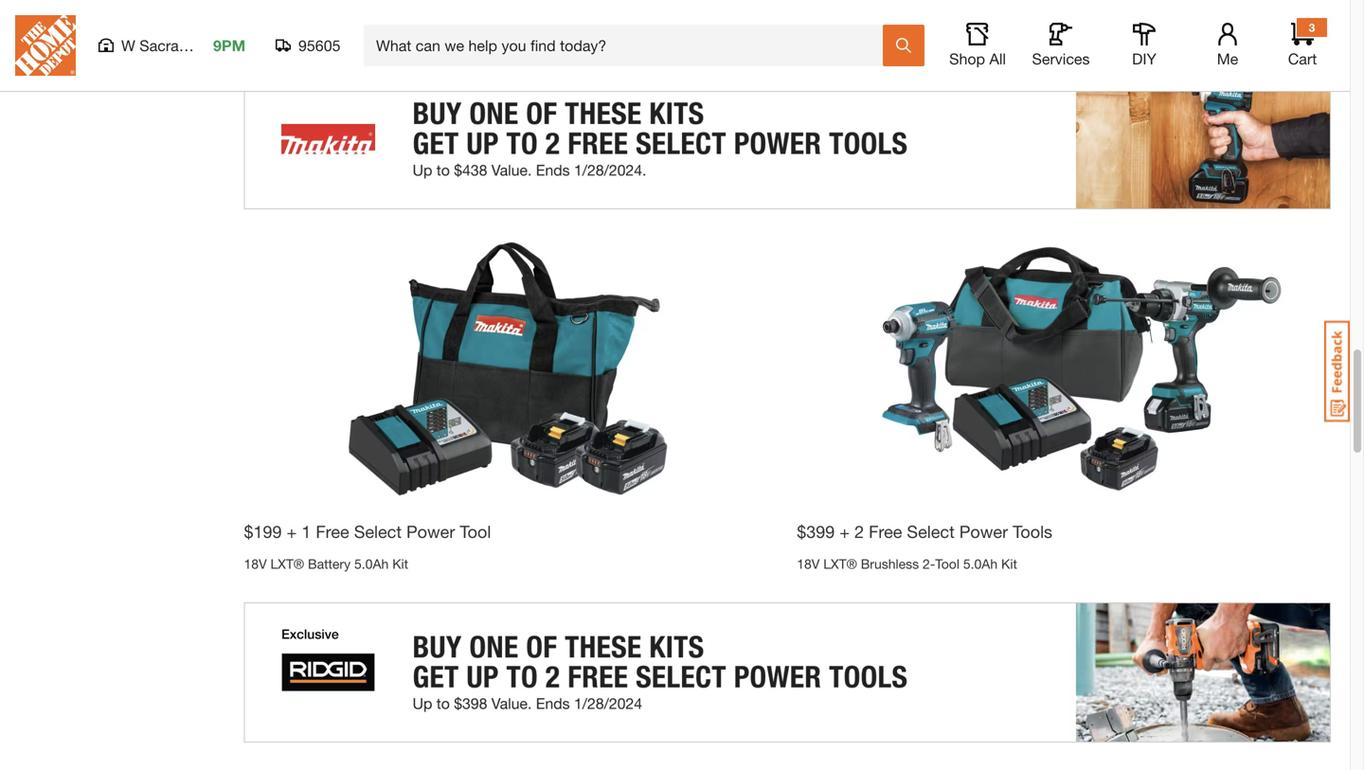 Task type: locate. For each thing, give the bounding box(es) containing it.
6.0ah/4.0ah
[[424, 3, 497, 18]]

+ for $199
[[287, 522, 297, 542]]

2-pack 20v max xr® battery 6.0ah/4.0ah kit link
[[244, 0, 502, 40]]

20v for pack
[[290, 3, 313, 18]]

ridgid. buy one of these kits get up to 2 free select power tools. up to $398 value. ends 1/28/2024 image
[[244, 603, 1332, 743]]

0 horizontal spatial select
[[354, 522, 402, 542]]

$399
[[797, 522, 835, 542]]

1 free from the left
[[316, 522, 349, 542]]

shop all
[[950, 50, 1006, 68]]

lxt®
[[271, 556, 304, 572], [824, 556, 858, 572]]

exclusive
[[521, 3, 592, 18]]

tool inside exclusive atomic™ 20v max xr® 2-tool 4.0ah kit
[[754, 3, 778, 18]]

1 horizontal spatial +
[[840, 522, 850, 542]]

max right atomic™
[[681, 3, 706, 18]]

2 xr® from the left
[[710, 3, 738, 18]]

select
[[354, 522, 402, 542], [907, 522, 955, 542]]

18v lxt® brushless 2-tool 5.0ah kit
[[797, 556, 1018, 572]]

battery
[[377, 3, 420, 18], [308, 556, 351, 572]]

0 horizontal spatial battery
[[308, 556, 351, 572]]

1 vertical spatial tool
[[460, 522, 491, 542]]

0 horizontal spatial xr®
[[346, 3, 374, 18]]

diy button
[[1115, 23, 1175, 68]]

services button
[[1031, 23, 1092, 68]]

atomic™
[[595, 3, 650, 18]]

+ left 2
[[840, 522, 850, 542]]

kit down the exclusive in the top left of the page
[[559, 22, 575, 38]]

20v right pack
[[290, 3, 313, 18]]

the home depot logo image
[[15, 15, 76, 76]]

1 select from the left
[[354, 522, 402, 542]]

18v down $399
[[797, 556, 820, 572]]

sacramento
[[140, 36, 222, 54]]

services
[[1033, 50, 1090, 68]]

1 horizontal spatial free
[[869, 522, 903, 542]]

1 power from the left
[[407, 522, 455, 542]]

cart 3
[[1289, 21, 1318, 68]]

xr® inside 2-pack 20v max xr® battery 6.0ah/4.0ah kit
[[346, 3, 374, 18]]

0 horizontal spatial max
[[317, 3, 342, 18]]

xr® for battery
[[346, 3, 374, 18]]

makita. buy one of these kits get up to 2 free select power tools up to $438 value. ends 1/28/2024. image
[[244, 69, 1332, 210]]

select for 1
[[354, 522, 402, 542]]

power for tools
[[960, 522, 1008, 542]]

20v inside 2-pack 20v max xr® battery 6.0ah/4.0ah kit
[[290, 3, 313, 18]]

1 lxt® from the left
[[271, 556, 304, 572]]

2 horizontal spatial 2-
[[923, 556, 936, 572]]

2-pack 20v max xr® battery 6.0ah/4.0ah kit
[[244, 3, 497, 38]]

battery left 6.0ah/4.0ah
[[377, 3, 420, 18]]

max inside exclusive atomic™ 20v max xr® 2-tool 4.0ah kit
[[681, 3, 706, 18]]

kit down $199 + 1 free select power tool on the bottom left of page
[[393, 556, 409, 572]]

lxt® for $199
[[271, 556, 304, 572]]

battery down 1
[[308, 556, 351, 572]]

max inside 2-pack 20v max xr® battery 6.0ah/4.0ah kit
[[317, 3, 342, 18]]

xr® for 2-
[[710, 3, 738, 18]]

1 max from the left
[[317, 3, 342, 18]]

$399 + 2 free select power tools
[[797, 522, 1053, 542]]

95605 button
[[276, 36, 341, 55]]

$199 + 1 free select power tool image
[[244, 228, 778, 510]]

2 5.0ah from the left
[[964, 556, 998, 572]]

2 + from the left
[[840, 522, 850, 542]]

20v
[[290, 3, 313, 18], [654, 3, 677, 18]]

0 horizontal spatial power
[[407, 522, 455, 542]]

95605
[[299, 36, 341, 54]]

cart
[[1289, 50, 1318, 68]]

feedback link image
[[1325, 320, 1351, 423]]

1 18v from the left
[[244, 556, 267, 572]]

free
[[316, 522, 349, 542], [869, 522, 903, 542]]

1 horizontal spatial max
[[681, 3, 706, 18]]

+
[[287, 522, 297, 542], [840, 522, 850, 542]]

kit down tools
[[1002, 556, 1018, 572]]

5.0ah down "$399 + 2 free select power tools"
[[964, 556, 998, 572]]

2 20v from the left
[[654, 3, 677, 18]]

2-
[[244, 3, 257, 18], [741, 3, 754, 18], [923, 556, 936, 572]]

2 lxt® from the left
[[824, 556, 858, 572]]

kit
[[244, 22, 260, 38], [559, 22, 575, 38], [393, 556, 409, 572], [1002, 556, 1018, 572]]

1 horizontal spatial lxt®
[[824, 556, 858, 572]]

1 horizontal spatial select
[[907, 522, 955, 542]]

1 horizontal spatial tool
[[754, 3, 778, 18]]

all
[[990, 50, 1006, 68]]

0 horizontal spatial tool
[[460, 522, 491, 542]]

0 vertical spatial battery
[[377, 3, 420, 18]]

2 select from the left
[[907, 522, 955, 542]]

+ for $399
[[840, 522, 850, 542]]

4.0ah
[[521, 22, 555, 38]]

1 20v from the left
[[290, 3, 313, 18]]

brushless
[[861, 556, 919, 572]]

2- inside exclusive atomic™ 20v max xr® 2-tool 4.0ah kit
[[741, 3, 754, 18]]

tools
[[1013, 522, 1053, 542]]

18v down $199
[[244, 556, 267, 572]]

18v for $399 + 2 free select power tools
[[797, 556, 820, 572]]

0 horizontal spatial 20v
[[290, 3, 313, 18]]

0 horizontal spatial +
[[287, 522, 297, 542]]

$199 + 1 free select power tool
[[244, 522, 491, 542]]

w sacramento 9pm
[[121, 36, 246, 54]]

2 free from the left
[[869, 522, 903, 542]]

1 + from the left
[[287, 522, 297, 542]]

2 18v from the left
[[797, 556, 820, 572]]

select up 18v lxt® battery 5.0ah kit on the left bottom of page
[[354, 522, 402, 542]]

kit inside exclusive atomic™ 20v max xr® 2-tool 4.0ah kit
[[559, 22, 575, 38]]

battery inside 2-pack 20v max xr® battery 6.0ah/4.0ah kit
[[377, 3, 420, 18]]

0 horizontal spatial free
[[316, 522, 349, 542]]

max
[[317, 3, 342, 18], [681, 3, 706, 18]]

xr® inside exclusive atomic™ 20v max xr® 2-tool 4.0ah kit
[[710, 3, 738, 18]]

1 vertical spatial battery
[[308, 556, 351, 572]]

0 horizontal spatial 2-
[[244, 3, 257, 18]]

me
[[1218, 50, 1239, 68]]

select for 2
[[907, 522, 955, 542]]

20v inside exclusive atomic™ 20v max xr® 2-tool 4.0ah kit
[[654, 3, 677, 18]]

+ left 1
[[287, 522, 297, 542]]

1 horizontal spatial 18v
[[797, 556, 820, 572]]

1 horizontal spatial power
[[960, 522, 1008, 542]]

lxt® down 2
[[824, 556, 858, 572]]

select up 18v lxt® brushless 2-tool 5.0ah kit
[[907, 522, 955, 542]]

0 horizontal spatial lxt®
[[271, 556, 304, 572]]

1 horizontal spatial 5.0ah
[[964, 556, 998, 572]]

18v lxt® battery 5.0ah kit
[[244, 556, 409, 572]]

shop
[[950, 50, 986, 68]]

tool
[[754, 3, 778, 18], [460, 522, 491, 542], [936, 556, 960, 572]]

max up the 95605
[[317, 3, 342, 18]]

xr®
[[346, 3, 374, 18], [710, 3, 738, 18]]

0 horizontal spatial 5.0ah
[[354, 556, 389, 572]]

1 horizontal spatial 20v
[[654, 3, 677, 18]]

20v for atomic™
[[654, 3, 677, 18]]

2 max from the left
[[681, 3, 706, 18]]

2- inside 2-pack 20v max xr® battery 6.0ah/4.0ah kit
[[244, 3, 257, 18]]

0 horizontal spatial 18v
[[244, 556, 267, 572]]

18v
[[244, 556, 267, 572], [797, 556, 820, 572]]

2 horizontal spatial tool
[[936, 556, 960, 572]]

1 horizontal spatial xr®
[[710, 3, 738, 18]]

tool for exclusive atomic™ 20v max xr® 2-tool 4.0ah kit
[[754, 3, 778, 18]]

w
[[121, 36, 135, 54]]

2 power from the left
[[960, 522, 1008, 542]]

18v for $199 + 1 free select power tool
[[244, 556, 267, 572]]

pack
[[257, 3, 286, 18]]

1 horizontal spatial battery
[[377, 3, 420, 18]]

free right 2
[[869, 522, 903, 542]]

0 vertical spatial tool
[[754, 3, 778, 18]]

9pm
[[213, 36, 246, 54]]

5.0ah
[[354, 556, 389, 572], [964, 556, 998, 572]]

power
[[407, 522, 455, 542], [960, 522, 1008, 542]]

1 horizontal spatial 2-
[[741, 3, 754, 18]]

What can we help you find today? search field
[[376, 26, 882, 65]]

kit down pack
[[244, 22, 260, 38]]

lxt® down 1
[[271, 556, 304, 572]]

5.0ah down $199 + 1 free select power tool on the bottom left of page
[[354, 556, 389, 572]]

free right 1
[[316, 522, 349, 542]]

1 xr® from the left
[[346, 3, 374, 18]]

20v right atomic™
[[654, 3, 677, 18]]



Task type: vqa. For each thing, say whether or not it's contained in the screenshot.
the leftmost by
no



Task type: describe. For each thing, give the bounding box(es) containing it.
max for atomic™
[[681, 3, 706, 18]]

$399 + 2 free select power tools image
[[797, 228, 1332, 510]]

diy
[[1133, 50, 1157, 68]]

tool for $199 + 1 free select power tool
[[460, 522, 491, 542]]

free for 2
[[869, 522, 903, 542]]

2
[[855, 522, 864, 542]]

1 5.0ah from the left
[[354, 556, 389, 572]]

kit inside 2-pack 20v max xr® battery 6.0ah/4.0ah kit
[[244, 22, 260, 38]]

exclusive atomic™ 20v max xr® 2-tool 4.0ah kit
[[521, 3, 778, 38]]

exclusive atomic™ 20v max xr® 2-tool 4.0ah kit link
[[521, 0, 778, 40]]

1
[[302, 522, 311, 542]]

2 vertical spatial tool
[[936, 556, 960, 572]]

me button
[[1198, 23, 1259, 68]]

max for pack
[[317, 3, 342, 18]]

shop all button
[[948, 23, 1008, 68]]

3
[[1309, 21, 1316, 34]]

free for 1
[[316, 522, 349, 542]]

power for tool
[[407, 522, 455, 542]]

$199
[[244, 522, 282, 542]]

lxt® for $399
[[824, 556, 858, 572]]



